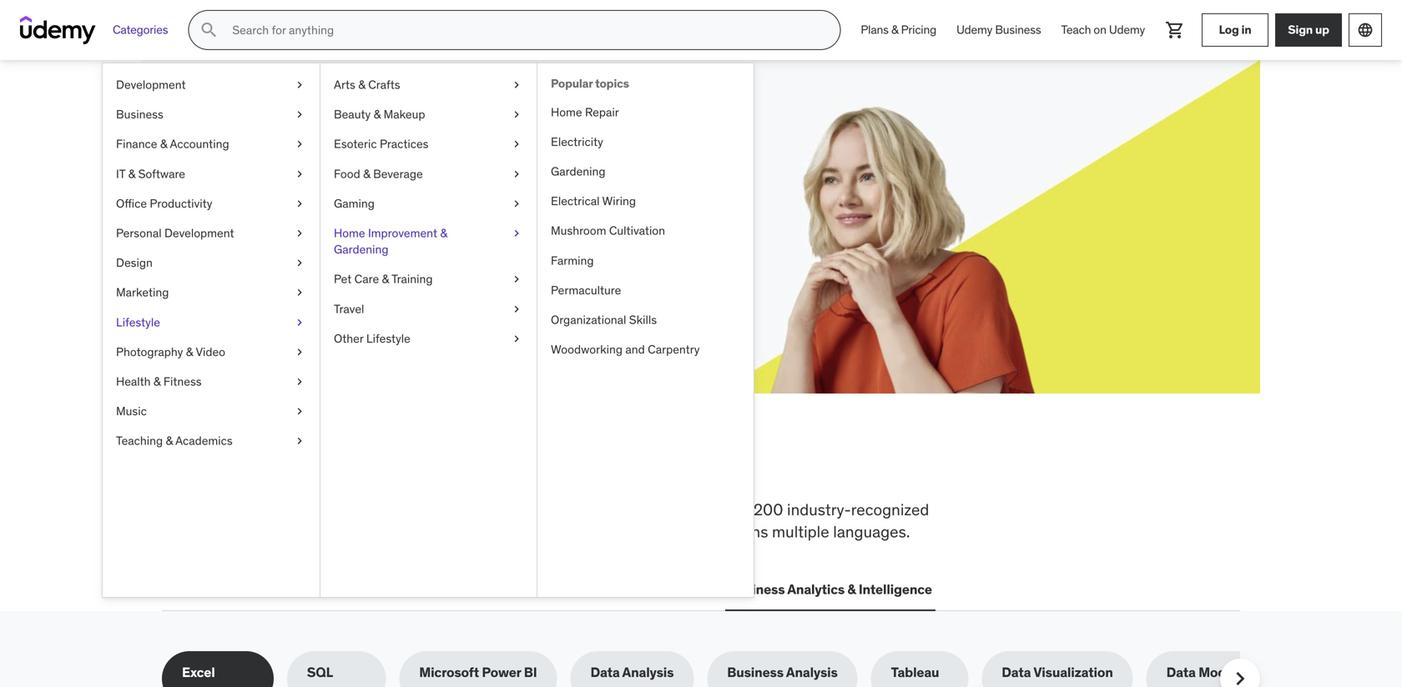 Task type: vqa. For each thing, say whether or not it's contained in the screenshot.
the Personal in the top of the page
yes



Task type: describe. For each thing, give the bounding box(es) containing it.
electricity
[[551, 134, 603, 149]]

development for personal
[[164, 226, 234, 241]]

marketing
[[116, 285, 169, 300]]

lifestyle link
[[103, 308, 320, 337]]

data science
[[508, 581, 589, 599]]

next image
[[1227, 666, 1254, 688]]

up
[[1315, 22, 1329, 37]]

communication button
[[606, 570, 712, 610]]

languages.
[[833, 522, 910, 542]]

esoteric practices link
[[321, 130, 537, 159]]

analysis for business analysis
[[786, 665, 838, 682]]

all the skills you need in one place
[[162, 445, 718, 488]]

technical
[[414, 500, 479, 520]]

sign
[[1288, 22, 1313, 37]]

business analytics & intelligence
[[728, 581, 932, 599]]

udemy image
[[20, 16, 96, 44]]

business for business
[[116, 107, 163, 122]]

certifications
[[314, 581, 399, 599]]

software
[[138, 166, 185, 181]]

mushroom
[[551, 223, 606, 238]]

teaching & academics link
[[103, 427, 320, 456]]

1 horizontal spatial your
[[346, 133, 406, 167]]

course.
[[394, 174, 437, 191]]

academics
[[175, 434, 233, 449]]

esoteric practices
[[334, 137, 429, 152]]

sign up
[[1288, 22, 1329, 37]]

plans
[[861, 22, 889, 37]]

& for beverage
[[363, 166, 370, 181]]

gardening link
[[538, 157, 754, 187]]

gardening inside home improvement & gardening
[[334, 242, 389, 257]]

data for data analysis
[[591, 665, 620, 682]]

well-
[[412, 522, 446, 542]]

electrical wiring
[[551, 194, 636, 209]]

& for academics
[[166, 434, 173, 449]]

workplace
[[281, 500, 353, 520]]

covering
[[162, 500, 225, 520]]

business for business analysis
[[727, 665, 784, 682]]

starting
[[440, 174, 489, 191]]

xsmall image for pet care & training
[[510, 271, 523, 288]]

certifications,
[[162, 522, 258, 542]]

0 horizontal spatial in
[[525, 445, 558, 488]]

xsmall image for beauty & makeup
[[510, 106, 523, 123]]

pet
[[334, 272, 352, 287]]

photography & video
[[116, 345, 225, 360]]

& inside button
[[848, 581, 856, 599]]

1 udemy from the left
[[957, 22, 993, 37]]

content
[[638, 500, 692, 520]]

xsmall image for business
[[293, 106, 306, 123]]

future
[[411, 133, 493, 167]]

for inside skills for your future expand your potential with a course. starting at just $12.99 through dec 15.
[[302, 133, 341, 167]]

critical
[[229, 500, 277, 520]]

home improvement & gardening element
[[537, 63, 754, 598]]

covering critical workplace skills to technical topics, including prep content for over 200 industry-recognized certifications, our catalog supports well-rounded professional development and spans multiple languages.
[[162, 500, 929, 542]]

permaculture
[[551, 283, 621, 298]]

submit search image
[[199, 20, 219, 40]]

and inside covering critical workplace skills to technical topics, including prep content for over 200 industry-recognized certifications, our catalog supports well-rounded professional development and spans multiple languages.
[[696, 522, 723, 542]]

data for data visualization
[[1002, 665, 1031, 682]]

tableau
[[891, 665, 939, 682]]

analytics
[[787, 581, 845, 599]]

plans & pricing link
[[851, 10, 947, 50]]

organizational skills link
[[538, 305, 754, 335]]

xsmall image for other lifestyle
[[510, 331, 523, 347]]

0 vertical spatial skills
[[277, 445, 367, 488]]

potential
[[299, 174, 352, 191]]

it & software link
[[103, 159, 320, 189]]

business analysis
[[727, 665, 838, 682]]

other lifestyle
[[334, 331, 411, 346]]

pet care & training
[[334, 272, 433, 287]]

xsmall image for personal development
[[293, 225, 306, 242]]

xsmall image for esoteric practices
[[510, 136, 523, 153]]

communication
[[609, 581, 708, 599]]

beauty & makeup
[[334, 107, 425, 122]]

care
[[354, 272, 379, 287]]

and inside home improvement & gardening element
[[625, 342, 645, 357]]

repair
[[585, 105, 619, 120]]

plans & pricing
[[861, 22, 937, 37]]

xsmall image for gaming
[[510, 196, 523, 212]]

it certifications button
[[296, 570, 402, 610]]

& for accounting
[[160, 137, 167, 152]]

udemy business
[[957, 22, 1041, 37]]

pet care & training link
[[321, 265, 537, 294]]

farming
[[551, 253, 594, 268]]

our
[[262, 522, 285, 542]]

crafts
[[368, 77, 400, 92]]

over
[[720, 500, 750, 520]]

music link
[[103, 397, 320, 427]]

web development button
[[162, 570, 283, 610]]

expand
[[222, 174, 267, 191]]

you
[[373, 445, 433, 488]]

0 horizontal spatial lifestyle
[[116, 315, 160, 330]]

the
[[217, 445, 270, 488]]

food & beverage
[[334, 166, 423, 181]]

woodworking and carpentry link
[[538, 335, 754, 365]]

xsmall image for it & software
[[293, 166, 306, 182]]

esoteric
[[334, 137, 377, 152]]

mushroom cultivation
[[551, 223, 665, 238]]

it for it & software
[[116, 166, 125, 181]]

video
[[196, 345, 225, 360]]

it for it certifications
[[300, 581, 311, 599]]

& for crafts
[[358, 77, 365, 92]]

xsmall image for teaching & academics
[[293, 433, 306, 450]]

xsmall image for food & beverage
[[510, 166, 523, 182]]



Task type: locate. For each thing, give the bounding box(es) containing it.
to
[[396, 500, 411, 520]]

development right web
[[196, 581, 280, 599]]

1 vertical spatial your
[[270, 174, 296, 191]]

xsmall image inside finance & accounting link
[[293, 136, 306, 153]]

xsmall image for lifestyle
[[293, 314, 306, 331]]

productivity
[[150, 196, 212, 211]]

& inside "link"
[[382, 272, 389, 287]]

0 vertical spatial your
[[346, 133, 406, 167]]

xsmall image for marketing
[[293, 285, 306, 301]]

xsmall image inside other lifestyle link
[[510, 331, 523, 347]]

skills for your future expand your potential with a course. starting at just $12.99 through dec 15.
[[222, 133, 529, 210]]

excel
[[182, 665, 215, 682]]

1 vertical spatial lifestyle
[[366, 331, 411, 346]]

microsoft
[[419, 665, 479, 682]]

1 analysis from the left
[[622, 665, 674, 682]]

beauty
[[334, 107, 371, 122]]

udemy right pricing at top
[[957, 22, 993, 37]]

at
[[492, 174, 504, 191]]

$12.99
[[222, 193, 263, 210]]

home for home improvement & gardening
[[334, 226, 365, 241]]

music
[[116, 404, 147, 419]]

1 vertical spatial skills
[[357, 500, 393, 520]]

& for fitness
[[153, 374, 161, 389]]

1 horizontal spatial analysis
[[786, 665, 838, 682]]

& inside home improvement & gardening
[[440, 226, 447, 241]]

intelligence
[[859, 581, 932, 599]]

home down gaming
[[334, 226, 365, 241]]

teach on udemy
[[1061, 22, 1145, 37]]

& down gaming 'link'
[[440, 226, 447, 241]]

xsmall image inside photography & video link
[[293, 344, 306, 361]]

xsmall image inside personal development link
[[293, 225, 306, 242]]

& up office
[[128, 166, 135, 181]]

0 vertical spatial in
[[1242, 22, 1252, 37]]

finance & accounting
[[116, 137, 229, 152]]

photography & video link
[[103, 337, 320, 367]]

analysis for data analysis
[[622, 665, 674, 682]]

xsmall image inside marketing link
[[293, 285, 306, 301]]

1 horizontal spatial and
[[696, 522, 723, 542]]

udemy business link
[[947, 10, 1051, 50]]

business analytics & intelligence button
[[725, 570, 936, 610]]

xsmall image for finance & accounting
[[293, 136, 306, 153]]

0 horizontal spatial your
[[270, 174, 296, 191]]

skills inside skills for your future expand your potential with a course. starting at just $12.99 through dec 15.
[[222, 133, 297, 167]]

gardening up care
[[334, 242, 389, 257]]

2 udemy from the left
[[1109, 22, 1145, 37]]

on
[[1094, 22, 1107, 37]]

woodworking
[[551, 342, 623, 357]]

business link
[[103, 100, 320, 130]]

teaching
[[116, 434, 163, 449]]

for up potential
[[302, 133, 341, 167]]

it & software
[[116, 166, 185, 181]]

for left over
[[696, 500, 716, 520]]

science
[[540, 581, 589, 599]]

fitness
[[164, 374, 202, 389]]

1 vertical spatial skills
[[629, 313, 657, 328]]

other
[[334, 331, 364, 346]]

for
[[302, 133, 341, 167], [696, 500, 716, 520]]

0 horizontal spatial analysis
[[622, 665, 674, 682]]

arts & crafts
[[334, 77, 400, 92]]

xsmall image inside business link
[[293, 106, 306, 123]]

food & beverage link
[[321, 159, 537, 189]]

just
[[507, 174, 529, 191]]

place
[[630, 445, 718, 488]]

0 vertical spatial skills
[[222, 133, 297, 167]]

popular topics
[[551, 76, 629, 91]]

for inside covering critical workplace skills to technical topics, including prep content for over 200 industry-recognized certifications, our catalog supports well-rounded professional development and spans multiple languages.
[[696, 500, 716, 520]]

xsmall image inside 'teaching & academics' link
[[293, 433, 306, 450]]

0 vertical spatial home
[[551, 105, 582, 120]]

0 vertical spatial for
[[302, 133, 341, 167]]

& right finance
[[160, 137, 167, 152]]

xsmall image for travel
[[510, 301, 523, 317]]

xsmall image
[[510, 77, 523, 93], [293, 106, 306, 123], [510, 106, 523, 123], [293, 136, 306, 153], [510, 225, 523, 242], [293, 255, 306, 271], [510, 301, 523, 317], [293, 314, 306, 331], [510, 331, 523, 347], [293, 374, 306, 390], [293, 433, 306, 450]]

data left 'modeling' at right
[[1167, 665, 1196, 682]]

home for home repair
[[551, 105, 582, 120]]

makeup
[[384, 107, 425, 122]]

& for makeup
[[374, 107, 381, 122]]

leadership button
[[415, 570, 491, 610]]

data modeling
[[1167, 665, 1257, 682]]

food
[[334, 166, 360, 181]]

electricity link
[[538, 127, 754, 157]]

skills up workplace
[[277, 445, 367, 488]]

1 horizontal spatial lifestyle
[[366, 331, 411, 346]]

it
[[116, 166, 125, 181], [300, 581, 311, 599]]

1 vertical spatial it
[[300, 581, 311, 599]]

categories
[[113, 22, 168, 37]]

& right "beauty"
[[374, 107, 381, 122]]

xsmall image
[[293, 77, 306, 93], [510, 136, 523, 153], [293, 166, 306, 182], [510, 166, 523, 182], [293, 196, 306, 212], [510, 196, 523, 212], [293, 225, 306, 242], [510, 271, 523, 288], [293, 285, 306, 301], [293, 344, 306, 361], [293, 404, 306, 420]]

a
[[384, 174, 391, 191]]

1 vertical spatial development
[[164, 226, 234, 241]]

it left 'certifications'
[[300, 581, 311, 599]]

1 vertical spatial gardening
[[334, 242, 389, 257]]

1 horizontal spatial gardening
[[551, 164, 606, 179]]

0 horizontal spatial for
[[302, 133, 341, 167]]

xsmall image inside beauty & makeup link
[[510, 106, 523, 123]]

log
[[1219, 22, 1239, 37]]

photography
[[116, 345, 183, 360]]

2 analysis from the left
[[786, 665, 838, 682]]

topics,
[[482, 500, 529, 520]]

home
[[551, 105, 582, 120], [334, 226, 365, 241]]

gaming link
[[321, 189, 537, 219]]

health & fitness link
[[103, 367, 320, 397]]

skills inside covering critical workplace skills to technical topics, including prep content for over 200 industry-recognized certifications, our catalog supports well-rounded professional development and spans multiple languages.
[[357, 500, 393, 520]]

& left video
[[186, 345, 193, 360]]

design link
[[103, 248, 320, 278]]

travel link
[[321, 294, 537, 324]]

data for data science
[[508, 581, 537, 599]]

0 vertical spatial gardening
[[551, 164, 606, 179]]

& right arts
[[358, 77, 365, 92]]

it certifications
[[300, 581, 399, 599]]

business inside button
[[728, 581, 785, 599]]

lifestyle
[[116, 315, 160, 330], [366, 331, 411, 346]]

and down organizational skills link
[[625, 342, 645, 357]]

&
[[891, 22, 898, 37], [358, 77, 365, 92], [374, 107, 381, 122], [160, 137, 167, 152], [128, 166, 135, 181], [363, 166, 370, 181], [440, 226, 447, 241], [382, 272, 389, 287], [186, 345, 193, 360], [153, 374, 161, 389], [166, 434, 173, 449], [848, 581, 856, 599]]

1 vertical spatial in
[[525, 445, 558, 488]]

xsmall image inside the food & beverage link
[[510, 166, 523, 182]]

& right care
[[382, 272, 389, 287]]

gardening down the electricity
[[551, 164, 606, 179]]

health & fitness
[[116, 374, 202, 389]]

xsmall image inside 'office productivity' link
[[293, 196, 306, 212]]

xsmall image for photography & video
[[293, 344, 306, 361]]

xsmall image for development
[[293, 77, 306, 93]]

improvement
[[368, 226, 437, 241]]

development inside button
[[196, 581, 280, 599]]

personal
[[116, 226, 162, 241]]

data left visualization
[[1002, 665, 1031, 682]]

home repair
[[551, 105, 619, 120]]

skills up supports
[[357, 500, 393, 520]]

0 horizontal spatial and
[[625, 342, 645, 357]]

visualization
[[1034, 665, 1113, 682]]

organizational skills
[[551, 313, 657, 328]]

arts & crafts link
[[321, 70, 537, 100]]

skills up expand
[[222, 133, 297, 167]]

& right analytics
[[848, 581, 856, 599]]

through
[[265, 193, 313, 210]]

shopping cart with 0 items image
[[1165, 20, 1185, 40]]

xsmall image inside gaming 'link'
[[510, 196, 523, 212]]

it inside button
[[300, 581, 311, 599]]

15.
[[343, 193, 359, 210]]

xsmall image for design
[[293, 255, 306, 271]]

xsmall image for music
[[293, 404, 306, 420]]

business for business analytics & intelligence
[[728, 581, 785, 599]]

2 vertical spatial development
[[196, 581, 280, 599]]

xsmall image inside it & software link
[[293, 166, 306, 182]]

office
[[116, 196, 147, 211]]

health
[[116, 374, 151, 389]]

it up office
[[116, 166, 125, 181]]

xsmall image inside development link
[[293, 77, 306, 93]]

modeling
[[1199, 665, 1257, 682]]

1 vertical spatial and
[[696, 522, 723, 542]]

home inside home improvement & gardening
[[334, 226, 365, 241]]

& for pricing
[[891, 22, 898, 37]]

sql
[[307, 665, 333, 682]]

0 vertical spatial it
[[116, 166, 125, 181]]

with
[[355, 174, 380, 191]]

1 horizontal spatial for
[[696, 500, 716, 520]]

development
[[116, 77, 186, 92], [164, 226, 234, 241], [196, 581, 280, 599]]

in up including
[[525, 445, 558, 488]]

xsmall image inside arts & crafts link
[[510, 77, 523, 93]]

office productivity link
[[103, 189, 320, 219]]

web development
[[165, 581, 280, 599]]

skills
[[277, 445, 367, 488], [357, 500, 393, 520]]

0 horizontal spatial udemy
[[957, 22, 993, 37]]

xsmall image inside 'lifestyle' link
[[293, 314, 306, 331]]

xsmall image inside music link
[[293, 404, 306, 420]]

data for data modeling
[[1167, 665, 1196, 682]]

0 horizontal spatial home
[[334, 226, 365, 241]]

0 vertical spatial lifestyle
[[116, 315, 160, 330]]

teach
[[1061, 22, 1091, 37]]

1 horizontal spatial it
[[300, 581, 311, 599]]

lifestyle down the 'marketing'
[[116, 315, 160, 330]]

personal development
[[116, 226, 234, 241]]

xsmall image for office productivity
[[293, 196, 306, 212]]

udemy right on
[[1109, 22, 1145, 37]]

data visualization
[[1002, 665, 1113, 682]]

0 vertical spatial development
[[116, 77, 186, 92]]

leadership
[[419, 581, 488, 599]]

1 horizontal spatial in
[[1242, 22, 1252, 37]]

xsmall image for arts & crafts
[[510, 77, 523, 93]]

1 horizontal spatial home
[[551, 105, 582, 120]]

catalog
[[289, 522, 341, 542]]

electrical wiring link
[[538, 187, 754, 216]]

development for web
[[196, 581, 280, 599]]

in
[[1242, 22, 1252, 37], [525, 445, 558, 488]]

and down over
[[696, 522, 723, 542]]

& right the health
[[153, 374, 161, 389]]

xsmall image for home improvement & gardening
[[510, 225, 523, 242]]

development down 'office productivity' link
[[164, 226, 234, 241]]

xsmall image inside design link
[[293, 255, 306, 271]]

including
[[533, 500, 598, 520]]

woodworking and carpentry
[[551, 342, 700, 357]]

development down categories dropdown button
[[116, 77, 186, 92]]

home down popular
[[551, 105, 582, 120]]

1 horizontal spatial udemy
[[1109, 22, 1145, 37]]

0 horizontal spatial skills
[[222, 133, 297, 167]]

xsmall image inside esoteric practices link
[[510, 136, 523, 153]]

200
[[754, 500, 783, 520]]

pricing
[[901, 22, 937, 37]]

1 horizontal spatial skills
[[629, 313, 657, 328]]

Search for anything text field
[[229, 16, 820, 44]]

need
[[439, 445, 519, 488]]

& for video
[[186, 345, 193, 360]]

xsmall image inside pet care & training "link"
[[510, 271, 523, 288]]

business inside topic filters element
[[727, 665, 784, 682]]

gaming
[[334, 196, 375, 211]]

& right teaching
[[166, 434, 173, 449]]

topic filters element
[[162, 652, 1277, 688]]

teach on udemy link
[[1051, 10, 1155, 50]]

beauty & makeup link
[[321, 100, 537, 130]]

development link
[[103, 70, 320, 100]]

data left science
[[508, 581, 537, 599]]

multiple
[[772, 522, 829, 542]]

xsmall image for health & fitness
[[293, 374, 306, 390]]

data inside "button"
[[508, 581, 537, 599]]

in right log
[[1242, 22, 1252, 37]]

xsmall image inside 'home improvement & gardening' link
[[510, 225, 523, 242]]

0 horizontal spatial it
[[116, 166, 125, 181]]

1 vertical spatial for
[[696, 500, 716, 520]]

xsmall image inside travel link
[[510, 301, 523, 317]]

0 horizontal spatial gardening
[[334, 242, 389, 257]]

web
[[165, 581, 194, 599]]

& for software
[[128, 166, 135, 181]]

1 vertical spatial home
[[334, 226, 365, 241]]

carpentry
[[648, 342, 700, 357]]

all
[[162, 445, 211, 488]]

choose a language image
[[1357, 22, 1374, 38]]

0 vertical spatial and
[[625, 342, 645, 357]]

& right plans
[[891, 22, 898, 37]]

xsmall image inside health & fitness link
[[293, 374, 306, 390]]

lifestyle right other
[[366, 331, 411, 346]]

skills down permaculture link
[[629, 313, 657, 328]]

skills inside home improvement & gardening element
[[629, 313, 657, 328]]

& right food
[[363, 166, 370, 181]]

data right bi
[[591, 665, 620, 682]]



